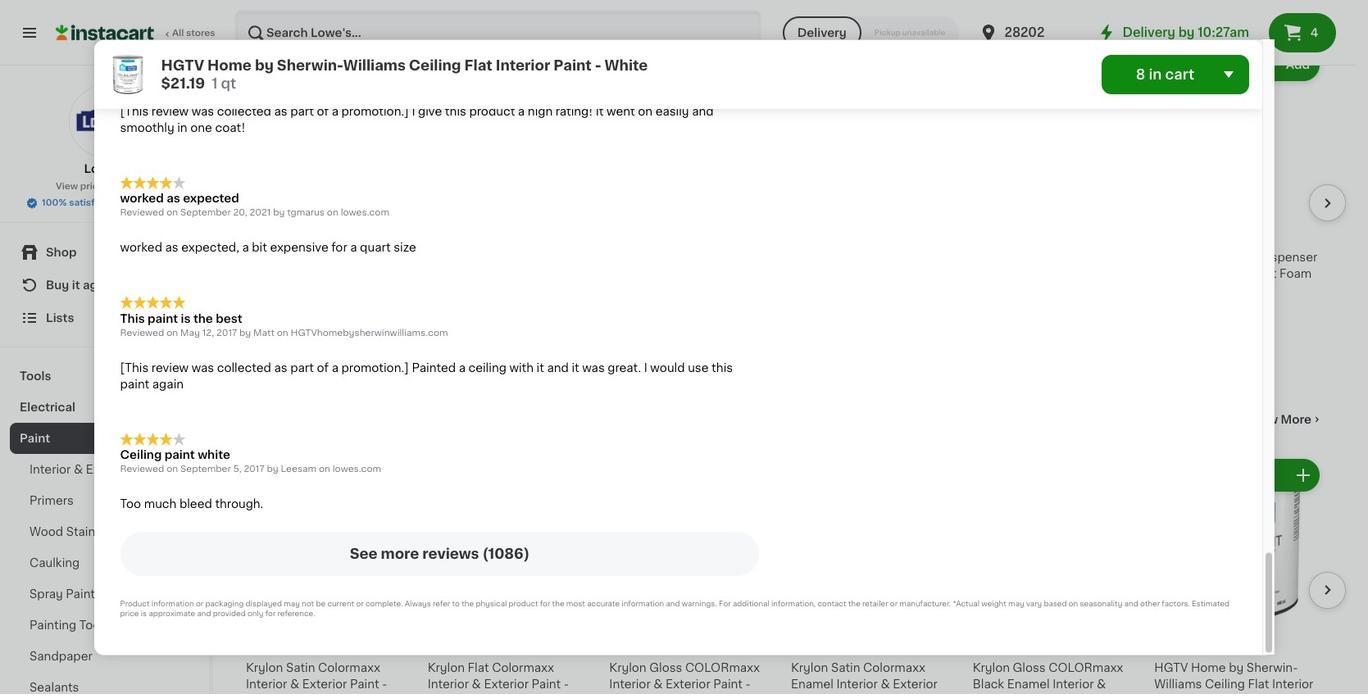 Task type: locate. For each thing, give the bounding box(es) containing it.
insulating
[[246, 268, 302, 279], [1154, 284, 1211, 296]]

1 colormaxx from the left
[[318, 662, 380, 673]]

approximate
[[149, 610, 195, 618]]

krylon inside 17 krylon flat colormaxx interior & exterior paint
[[428, 662, 465, 673]]

great down $
[[246, 252, 278, 263]]

foam down dispenser
[[1280, 268, 1312, 279]]

krylon down the accurate
[[609, 662, 647, 673]]

it right with
[[537, 363, 544, 374]]

september inside 'worked as expected reviewed on september 20, 2021 by tgmarus on lowes.com'
[[180, 209, 231, 218]]

None search field
[[234, 10, 761, 56]]

2 enamel from the left
[[1007, 678, 1050, 690]]

colormaxx for 17 krylon gloss colormaxx interior & exterior paint 
[[685, 662, 760, 673]]

0 horizontal spatial 10%
[[315, 320, 338, 332]]

1 view more link from the top
[[1250, 1, 1323, 17]]

krylon up black
[[973, 662, 1010, 673]]

1 horizontal spatial sealant
[[1234, 268, 1277, 279]]

item carousel region containing 17
[[246, 449, 1346, 694]]

foam inside $ 4 great stuff gaps & cracks insulating foam sealant
[[305, 268, 337, 279]]

add for 4th the add button
[[1286, 59, 1310, 71]]

see left more
[[350, 548, 378, 561]]

3 17 from the left
[[437, 637, 457, 656]]

tools
[[20, 371, 51, 382], [79, 620, 110, 631]]

1 horizontal spatial 10%
[[496, 320, 520, 332]]

rating!
[[556, 106, 593, 118]]

0 vertical spatial of
[[317, 106, 329, 118]]

1 gloss from the left
[[649, 662, 682, 673]]

flat inside hgtv home by sherwin-williams ceiling flat interior paint - white $21.19 1 qt
[[464, 58, 492, 71]]

worked for worked as expected reviewed on september 20, 2021 by tgmarus on lowes.com
[[120, 193, 164, 205]]

september for expected
[[180, 209, 231, 218]]

reviewed up too
[[120, 465, 164, 474]]

1 horizontal spatial hgtv
[[1154, 662, 1188, 673]]

1 view more from the top
[[1250, 3, 1312, 15]]

lowes.com inside 'worked as expected reviewed on september 20, 2021 by tgmarus on lowes.com'
[[341, 209, 389, 218]]

2 horizontal spatial for
[[540, 601, 550, 608]]

1 vertical spatial view
[[56, 182, 78, 191]]

service type group
[[783, 16, 959, 49]]

2 worked from the top
[[120, 243, 162, 254]]

get up ceiling on the left bottom of the page
[[474, 320, 494, 332]]

0 vertical spatial promotion.]
[[341, 106, 409, 118]]

packaging
[[205, 601, 244, 608]]

1 horizontal spatial eligible
[[453, 338, 496, 350]]

satin
[[286, 662, 315, 673], [831, 662, 860, 673]]

2 ct from the left
[[1256, 470, 1268, 481]]

big
[[1154, 268, 1173, 279]]

great up big
[[1154, 252, 1187, 263]]

tools up electrical at the bottom of page
[[20, 371, 51, 382]]

2 colormaxx from the left
[[1049, 662, 1123, 673]]

worked down the 'policy'
[[120, 193, 164, 205]]

1 vertical spatial for
[[540, 601, 550, 608]]

1 horizontal spatial information
[[622, 601, 664, 608]]

on right "tgmarus"
[[327, 209, 338, 218]]

2 horizontal spatial see
[[428, 338, 450, 350]]

1 horizontal spatial it
[[537, 363, 544, 374]]

colormaxx down current at the left bottom of the page
[[318, 662, 380, 673]]

4 add button from the left
[[1255, 50, 1318, 80]]

0 horizontal spatial delivery
[[797, 27, 847, 39]]

2 view more from the top
[[1250, 414, 1312, 425]]

accurate
[[587, 601, 620, 608]]

ceiling inside sherwin williams ceiling paint reviewed on may 13, 2017 by michelleb on hgtvhomebysherwinwilliams.com
[[223, 57, 265, 68]]

2 17 from the left
[[801, 637, 821, 656]]

hgtv down 21
[[1154, 662, 1188, 673]]

2 stuff from the left
[[1190, 252, 1218, 263]]

was
[[192, 106, 214, 118], [192, 363, 214, 374], [582, 363, 605, 374]]

colormaxx down seasonality
[[1049, 662, 1123, 673]]

hgtvhomebysherwinwilliams.com up [this review was collected as part of a promotion.] painted a ceiling with it and it was great. i would use this paint again
[[291, 329, 448, 338]]

10% inside product group
[[315, 320, 338, 332]]

interior inside 17 krylon satin colormaxx interior & exterior paint
[[246, 678, 287, 690]]

collected up "coat!"
[[217, 106, 271, 118]]

as down "michelleb"
[[274, 106, 287, 118]]

0 horizontal spatial satin
[[286, 662, 315, 673]]

17 for 17 krylon gloss colormaxx black enamel interior 
[[982, 637, 1003, 656]]

lowes.com for worked as expected, a bit expensive for a quart size
[[341, 209, 389, 218]]

0 horizontal spatial gloss
[[649, 662, 682, 673]]

1 vertical spatial [this
[[120, 363, 149, 374]]

1 horizontal spatial gloss
[[1013, 662, 1046, 673]]

a
[[332, 106, 338, 118], [518, 106, 525, 118], [242, 243, 249, 254], [350, 243, 357, 254], [332, 363, 338, 374], [459, 363, 466, 374]]

view for view pricing policy link
[[56, 182, 78, 191]]

part inside '[this review was collected as part of a promotion.] i give this product a high rating! it went on easily and smoothly in one coat!'
[[290, 106, 314, 118]]

exterior inside 17 krylon flat colormaxx interior & exterior paint
[[484, 678, 529, 690]]

exterior down physical
[[484, 678, 529, 690]]

1 vertical spatial worked
[[120, 243, 162, 254]]

item carousel region
[[246, 39, 1346, 384], [246, 449, 1346, 694]]

4 reviewed from the top
[[120, 465, 164, 474]]

1 vertical spatial product
[[509, 601, 538, 608]]

product group containing 17
[[246, 456, 415, 694]]

2 [this from the top
[[120, 363, 149, 374]]

foam for 4
[[305, 268, 337, 279]]

10% down "great stuff smart dispenser big gap filler sealant foam insulating" on the top right
[[1223, 337, 1247, 348]]

& for 17 krylon satin colormaxx interior & exterior paint 
[[290, 678, 299, 690]]

product
[[120, 601, 150, 608]]

1 horizontal spatial great
[[1154, 252, 1187, 263]]

exterior for 17 krylon flat colormaxx interior & exterior paint 
[[484, 678, 529, 690]]

see inside see more reviews (1086) button
[[350, 548, 378, 561]]

promotion.] left painted
[[341, 363, 409, 374]]

add for second the add button
[[559, 59, 583, 71]]

2 view more link from the top
[[1250, 411, 1323, 428]]

1 vertical spatial sherwin-
[[1247, 662, 1298, 673]]

0 vertical spatial collected
[[217, 106, 271, 118]]

0 vertical spatial view
[[1250, 3, 1278, 15]]

stuff
[[281, 252, 310, 263], [1190, 252, 1218, 263]]

0 vertical spatial for
[[331, 243, 347, 254]]

caulking
[[30, 557, 80, 569]]

0 vertical spatial part
[[290, 106, 314, 118]]

hgtv inside hgtv home by sherwin-williams ceiling flat interior paint - white $21.19 1 qt
[[161, 58, 204, 71]]

reviewed down sherwin
[[120, 72, 164, 82]]

1 horizontal spatial sherwin-
[[1247, 662, 1298, 673]]

1 satin from the left
[[286, 662, 315, 673]]

paint inside the ceiling paint white reviewed on september 5, 2017 by leesam on lowes.com
[[165, 450, 195, 461]]

1 vertical spatial hgtvhomebysherwinwilliams.com
[[291, 329, 448, 338]]

part down this paint is the best reviewed on may 12, 2017 by matt on hgtvhomebysherwinwilliams.com
[[290, 363, 314, 374]]

3 reviewed from the top
[[120, 329, 164, 338]]

1 horizontal spatial again
[[152, 379, 184, 390]]

1 horizontal spatial items
[[499, 338, 532, 350]]

product inside product information or packaging displayed may not be current or complete. always refer to the physical product for the most accurate information and warnings. for additional information, contact the retailer or manufacturer. *actual weight may vary based on seasonality and other factors. estimated price is approximate and provided only for reference.
[[509, 601, 538, 608]]

0 horizontal spatial items
[[317, 338, 350, 350]]

tgmarus
[[287, 209, 325, 218]]

add inside product group
[[377, 59, 401, 71]]

0 horizontal spatial off
[[341, 320, 358, 332]]

0 vertical spatial 2017
[[217, 72, 237, 82]]

information up approximate
[[151, 601, 194, 608]]

1 horizontal spatial insulating
[[1154, 284, 1211, 296]]

1 vertical spatial 1
[[338, 470, 343, 481]]

1 collected from the top
[[217, 106, 271, 118]]

exterior inside 17 krylon gloss colormaxx interior & exterior paint
[[666, 678, 710, 690]]

items up with
[[499, 338, 532, 350]]

review for paint
[[152, 363, 189, 374]]

satin down the contact in the right of the page
[[831, 662, 860, 673]]

0 horizontal spatial or
[[196, 601, 203, 608]]

of down sherwin williams ceiling paint reviewed on may 13, 2017 by michelleb on hgtvhomebysherwinwilliams.com
[[317, 106, 329, 118]]

may left 13,
[[180, 72, 200, 82]]

promotion.] for painted
[[341, 363, 409, 374]]

1 horizontal spatial may
[[1008, 601, 1024, 608]]

view more for second view more link
[[1250, 414, 1312, 425]]

10% for the add button inside product group
[[315, 320, 338, 332]]

& inside 17 krylon satin colormaxx interior & exterior paint
[[290, 678, 299, 690]]

sandpaper
[[30, 651, 92, 662]]

1 left the qt on the top of the page
[[212, 76, 218, 89]]

1 horizontal spatial colormaxx
[[492, 662, 554, 673]]

review
[[152, 106, 189, 118], [152, 363, 189, 374]]

1 vertical spatial item carousel region
[[246, 449, 1346, 694]]

1 great from the left
[[246, 252, 278, 263]]

review up electrical link
[[152, 363, 189, 374]]

0 vertical spatial is
[[181, 313, 191, 325]]

0 vertical spatial hgtvhomebysherwinwilliams.com
[[314, 72, 472, 82]]

paint inside 17 krylon satin colormaxx interior & exterior paint
[[350, 678, 379, 690]]

sherwin williams ceiling paint reviewed on may 13, 2017 by michelleb on hgtvhomebysherwinwilliams.com
[[120, 57, 472, 82]]

17 for 17 krylon satin colormaxx interior & exterior paint 
[[256, 637, 276, 656]]

collected inside '[this review was collected as part of a promotion.] i give this product a high rating! it went on easily and smoothly in one coat!'
[[217, 106, 271, 118]]

1 part from the top
[[290, 106, 314, 118]]

2 vertical spatial view
[[1250, 414, 1278, 425]]

lowes.com for too much bleed through.
[[333, 465, 381, 474]]

ceiling down 'estimated'
[[1205, 678, 1245, 690]]

10%
[[315, 320, 338, 332], [496, 320, 520, 332], [1223, 337, 1247, 348]]

add down 4 button
[[1286, 59, 1310, 71]]

eligible down this paint is the best reviewed on may 12, 2017 by matt on hgtvhomebysherwinwilliams.com
[[271, 338, 314, 350]]

colormaxx for 17 krylon flat colormaxx interior & exterior paint 
[[492, 662, 554, 673]]

foam inside "great stuff smart dispenser big gap filler sealant foam insulating"
[[1280, 268, 1312, 279]]

2017 down best
[[216, 329, 237, 338]]

factors.
[[1162, 601, 1190, 608]]

may up the "reference."
[[284, 601, 300, 608]]

for down the displayed
[[265, 610, 276, 618]]

& down physical
[[472, 678, 481, 690]]

1 horizontal spatial home
[[1191, 662, 1226, 673]]

ceiling
[[223, 57, 265, 68], [409, 58, 461, 71], [120, 450, 162, 461], [1205, 678, 1245, 690]]

foam down gaps
[[305, 268, 337, 279]]

krylon inside 17 krylon gloss colormaxx interior & exterior paint
[[609, 662, 647, 673]]

is inside this paint is the best reviewed on may 12, 2017 by matt on hgtvhomebysherwinwilliams.com
[[181, 313, 191, 325]]

100%
[[42, 198, 67, 207]]

2 add from the left
[[559, 59, 583, 71]]

0 horizontal spatial williams
[[171, 57, 220, 68]]

3 krylon from the left
[[428, 662, 465, 673]]

of inside [this review was collected as part of a promotion.] painted a ceiling with it and it was great. i would use this paint again
[[317, 363, 329, 374]]

buy inside product group
[[248, 320, 271, 332]]

2017 inside sherwin williams ceiling paint reviewed on may 13, 2017 by michelleb on hgtvhomebysherwinwilliams.com
[[217, 72, 237, 82]]

by inside 21 hgtv home by sherwin- williams ceiling flat interio
[[1229, 662, 1244, 673]]

or left packaging
[[196, 601, 203, 608]]

on
[[167, 72, 178, 82], [301, 72, 312, 82], [638, 106, 653, 118], [167, 209, 178, 218], [327, 209, 338, 218], [167, 329, 178, 338], [277, 329, 288, 338], [167, 465, 178, 474], [319, 465, 330, 474], [1069, 601, 1078, 608]]

exterior down the "reference."
[[302, 678, 347, 690]]

product right physical
[[509, 601, 538, 608]]

buy down big
[[1156, 337, 1179, 348]]

get
[[292, 320, 312, 332], [474, 320, 494, 332], [1201, 337, 1220, 348]]

enamel inside 17 krylon gloss colormaxx black enamel interior
[[1007, 678, 1050, 690]]

1 krylon from the left
[[246, 662, 283, 673]]

2 vertical spatial 2017
[[244, 465, 265, 474]]

see more reviews (1086)
[[350, 548, 530, 561]]

12, left matt
[[202, 329, 214, 338]]

0 horizontal spatial 1
[[212, 76, 218, 89]]

1 more from the top
[[1281, 3, 1312, 15]]

2 satin from the left
[[831, 662, 860, 673]]

1 may from the top
[[180, 72, 200, 82]]

0 horizontal spatial colormaxx
[[318, 662, 380, 673]]

2 part from the top
[[290, 363, 314, 374]]

quart
[[360, 243, 391, 254]]

lowes.com left increment quantity of krylon satin colormaxx interior & exterior paint - white enamel k05628007 image
[[333, 465, 381, 474]]

on
[[246, 0, 273, 17]]

promotion.] inside [this review was collected as part of a promotion.] painted a ceiling with it and it was great. i would use this paint again
[[341, 363, 409, 374]]

2 buy 12, get 10% off see eligible items from the left
[[428, 320, 540, 350]]

0 vertical spatial flat
[[464, 58, 492, 71]]

delivery for delivery
[[797, 27, 847, 39]]

gloss for 17 krylon gloss colormaxx black enamel interior 
[[1013, 662, 1046, 673]]

satin for 17 krylon satin colormaxx interior & exterior paint 
[[286, 662, 315, 673]]

on up tools link
[[167, 329, 178, 338]]

colormaxx for 17 krylon satin colormaxx enamel interior & exterio
[[863, 662, 925, 673]]

stuff left gaps
[[281, 252, 310, 263]]

0 horizontal spatial i
[[412, 106, 415, 118]]

shop
[[46, 247, 77, 258]]

off for second the add button
[[523, 320, 540, 332]]

0 horizontal spatial in
[[177, 122, 187, 134]]

get inside product group
[[292, 320, 312, 332]]

1 add from the left
[[377, 59, 401, 71]]

2 or from the left
[[356, 601, 364, 608]]

for left most
[[540, 601, 550, 608]]

buy it again
[[46, 280, 115, 291]]

$10.59 element
[[1154, 220, 1323, 249]]

1 vertical spatial more
[[1281, 414, 1312, 425]]

3 colormaxx from the left
[[492, 662, 554, 673]]

worked as expected reviewed on september 20, 2021 by tgmarus on lowes.com
[[120, 193, 389, 218]]

0 vertical spatial hgtv
[[161, 58, 204, 71]]

see up painted
[[428, 338, 450, 350]]

as inside '[this review was collected as part of a promotion.] i give this product a high rating! it went on easily and smoothly in one coat!'
[[274, 106, 287, 118]]

2 of from the top
[[317, 363, 329, 374]]

1 horizontal spatial foam
[[1280, 268, 1312, 279]]

in left cart
[[1149, 67, 1162, 80]]

or right current at the left bottom of the page
[[356, 601, 364, 608]]

2 great from the left
[[1154, 252, 1187, 263]]

10% up with
[[496, 320, 520, 332]]

ct for 8 ct
[[1256, 470, 1268, 481]]

0 horizontal spatial great
[[246, 252, 278, 263]]

smoothly
[[120, 122, 174, 134]]

2 foam from the left
[[1280, 268, 1312, 279]]

1 horizontal spatial for
[[331, 243, 347, 254]]

17 inside 17 krylon gloss colormaxx interior & exterior paint
[[619, 637, 639, 656]]

reviewed down guarantee
[[120, 209, 164, 218]]

1 horizontal spatial i
[[644, 363, 647, 374]]

0 horizontal spatial sealant
[[340, 268, 383, 279]]

may
[[180, 72, 200, 82], [180, 329, 200, 338]]

1 vertical spatial again
[[152, 379, 184, 390]]

hgtv
[[161, 58, 204, 71], [1154, 662, 1188, 673]]

1 september from the top
[[180, 209, 231, 218]]

17 for 17 krylon gloss colormaxx interior & exterior paint 
[[619, 637, 639, 656]]

1 ct from the left
[[346, 470, 358, 481]]

delivery inside button
[[797, 27, 847, 39]]

1 vertical spatial september
[[180, 465, 231, 474]]

review up smoothly on the left top
[[152, 106, 189, 118]]

tools up sandpaper link
[[79, 620, 110, 631]]

1 enamel from the left
[[791, 678, 834, 690]]

1 vertical spatial may
[[180, 329, 200, 338]]

0 horizontal spatial again
[[83, 280, 115, 291]]

17 down refer
[[437, 637, 457, 656]]

1 sealant from the left
[[340, 268, 383, 279]]

spray
[[30, 589, 63, 600]]

0 vertical spatial insulating
[[246, 268, 302, 279]]

williams inside 21 hgtv home by sherwin- williams ceiling flat interio
[[1154, 678, 1202, 690]]

0 vertical spatial 8
[[1136, 67, 1145, 80]]

0 horizontal spatial home
[[207, 58, 252, 71]]

1 17 from the left
[[256, 637, 276, 656]]

september for white
[[180, 465, 231, 474]]

4 krylon from the left
[[609, 662, 647, 673]]

3 add from the left
[[1104, 59, 1128, 71]]

expensive
[[270, 243, 328, 254]]

great stuff smart dispenser big gap filler sealant foam insulating button
[[1154, 45, 1323, 331]]

reviewed inside sherwin williams ceiling paint reviewed on may 13, 2017 by michelleb on hgtvhomebysherwinwilliams.com
[[120, 72, 164, 82]]

1 horizontal spatial colormaxx
[[1049, 662, 1123, 673]]

2 promotion.] from the top
[[341, 363, 409, 374]]

review inside '[this review was collected as part of a promotion.] i give this product a high rating! it went on easily and smoothly in one coat!'
[[152, 106, 189, 118]]

0 horizontal spatial eligible
[[271, 338, 314, 350]]

buy right best
[[248, 320, 271, 332]]

may left vary
[[1008, 601, 1024, 608]]

always
[[405, 601, 431, 608]]

17 inside 17 krylon satin colormaxx interior & exterior paint
[[256, 637, 276, 656]]

4 add from the left
[[1286, 59, 1310, 71]]

1 colormaxx from the left
[[685, 662, 760, 673]]

colormaxx for 17 krylon gloss colormaxx black enamel interior 
[[1049, 662, 1123, 673]]

0 horizontal spatial information
[[151, 601, 194, 608]]

1 vertical spatial promotion.]
[[341, 363, 409, 374]]

1 vertical spatial part
[[290, 363, 314, 374]]

1 horizontal spatial delivery
[[1123, 26, 1176, 39]]

lowe's
[[84, 163, 125, 175]]

see for second the add button
[[428, 338, 450, 350]]

krylon inside '17 krylon satin colormaxx enamel interior & exterio'
[[791, 662, 828, 673]]

0 horizontal spatial tools
[[20, 371, 51, 382]]

by inside hgtv home by sherwin-williams ceiling flat interior paint - white $21.19 1 qt
[[255, 58, 274, 71]]

exterior inside 17 krylon satin colormaxx interior & exterior paint
[[302, 678, 347, 690]]

paint
[[268, 57, 298, 68], [553, 58, 592, 71], [20, 433, 50, 444], [134, 464, 163, 475], [66, 589, 95, 600], [350, 678, 379, 690], [532, 678, 561, 690], [713, 678, 743, 690]]

of inside '[this review was collected as part of a promotion.] i give this product a high rating! it went on easily and smoothly in one coat!'
[[317, 106, 329, 118]]

2 gloss from the left
[[1013, 662, 1046, 673]]

and right easily
[[692, 106, 714, 118]]

colormaxx inside 17 krylon gloss colormaxx black enamel interior
[[1049, 662, 1123, 673]]

worked
[[120, 193, 164, 205], [120, 243, 162, 254]]

2 may from the top
[[180, 329, 200, 338]]

1 vertical spatial home
[[1191, 662, 1226, 673]]

4 17 from the left
[[619, 637, 639, 656]]

1 right remove krylon satin colormaxx interior & exterior paint - white enamel k05628007 icon
[[338, 470, 343, 481]]

buy 12, get 10% off
[[1156, 337, 1267, 348]]

17 for 17 krylon flat colormaxx interior & exterior paint 
[[437, 637, 457, 656]]

8 inside field
[[1136, 67, 1145, 80]]

great
[[246, 252, 278, 263], [1154, 252, 1187, 263]]

0 vertical spatial tools
[[20, 371, 51, 382]]

product group
[[246, 45, 415, 352], [428, 45, 596, 352], [609, 45, 778, 352], [791, 45, 960, 369], [973, 45, 1141, 375], [1154, 45, 1323, 369], [246, 456, 415, 694], [1154, 456, 1323, 694]]

1 review from the top
[[152, 106, 189, 118]]

0 vertical spatial paint
[[148, 313, 178, 325]]

0 horizontal spatial insulating
[[246, 268, 302, 279]]

0 vertical spatial lowes.com
[[341, 209, 389, 218]]

0 vertical spatial may
[[180, 72, 200, 82]]

guarantee
[[126, 198, 174, 207]]

krylon for 17 krylon satin colormaxx enamel interior & exterio
[[791, 662, 828, 673]]

0 horizontal spatial this
[[445, 106, 466, 118]]

2 september from the top
[[180, 465, 231, 474]]

1 of from the top
[[317, 106, 329, 118]]

this paint is the best reviewed on may 12, 2017 by matt on hgtvhomebysherwinwilliams.com
[[120, 313, 448, 338]]

september down white
[[180, 465, 231, 474]]

0 horizontal spatial get
[[292, 320, 312, 332]]

collected for one
[[217, 106, 271, 118]]

1 [this from the top
[[120, 106, 149, 118]]

0 horizontal spatial it
[[72, 280, 80, 291]]

8 in cart
[[1136, 67, 1195, 80]]

part inside [this review was collected as part of a promotion.] painted a ceiling with it and it was great. i would use this paint again
[[290, 363, 314, 374]]

product group containing 21
[[1154, 456, 1323, 694]]

1 or from the left
[[196, 601, 203, 608]]

worked down guarantee
[[120, 243, 162, 254]]

1 buy 12, get 10% off see eligible items from the left
[[246, 320, 358, 350]]

8 for 8 in cart
[[1136, 67, 1145, 80]]

colormaxx for 17 krylon satin colormaxx interior & exterior paint 
[[318, 662, 380, 673]]

2 sealant from the left
[[1234, 268, 1277, 279]]

100% satisfaction guarantee
[[42, 198, 174, 207]]

gloss inside 17 krylon gloss colormaxx black enamel interior
[[1013, 662, 1046, 673]]

1 horizontal spatial or
[[356, 601, 364, 608]]

krylon for 17 krylon gloss colormaxx black enamel interior 
[[973, 662, 1010, 673]]

0 vertical spatial 4
[[1311, 27, 1319, 39]]

see inside product group
[[246, 338, 268, 350]]

view pricing policy link
[[56, 180, 153, 193]]

give
[[418, 106, 442, 118]]

september down expected
[[180, 209, 231, 218]]

8 inside product group
[[1245, 470, 1253, 481]]

in
[[1149, 67, 1162, 80], [177, 122, 187, 134]]

great stuff smart dispenser big gap filler sealant foam insulating
[[1154, 252, 1318, 296]]

0 vertical spatial review
[[152, 106, 189, 118]]

ct left increment quantity of krylon satin colormaxx interior & exterior paint - white enamel k05628007 image
[[346, 470, 358, 481]]

delivery button
[[783, 16, 861, 49]]

colormaxx inside '17 krylon satin colormaxx enamel interior & exterio'
[[863, 662, 925, 673]]

or right retailer
[[890, 601, 898, 608]]

buy 12, get 10% off see eligible items for second the add button
[[428, 320, 540, 350]]

28202
[[1005, 26, 1045, 39]]

shop link
[[10, 236, 199, 269]]

[this up smoothly on the left top
[[120, 106, 149, 118]]

2017 inside this paint is the best reviewed on may 12, 2017 by matt on hgtvhomebysherwinwilliams.com
[[216, 329, 237, 338]]

worked inside 'worked as expected reviewed on september 20, 2021 by tgmarus on lowes.com'
[[120, 193, 164, 205]]

now
[[320, 0, 361, 17]]

again inside [this review was collected as part of a promotion.] painted a ceiling with it and it was great. i would use this paint again
[[152, 379, 184, 390]]

interior inside '17 krylon satin colormaxx enamel interior & exterio'
[[837, 678, 878, 690]]

20,
[[233, 209, 247, 218]]

off
[[341, 320, 358, 332], [523, 320, 540, 332], [1250, 337, 1267, 348]]

2 horizontal spatial or
[[890, 601, 898, 608]]

krylon
[[246, 662, 283, 673], [791, 662, 828, 673], [428, 662, 465, 673], [609, 662, 647, 673], [973, 662, 1010, 673]]

17 krylon gloss colormaxx interior & exterior paint 
[[609, 637, 760, 694]]

1 foam from the left
[[305, 268, 337, 279]]

2 may from the left
[[1008, 601, 1024, 608]]

cracks
[[358, 252, 398, 263]]

by left matt
[[239, 329, 251, 338]]

krylon inside 17 krylon satin colormaxx interior & exterior paint
[[246, 662, 283, 673]]

& right gaps
[[346, 252, 355, 263]]

in left one
[[177, 122, 187, 134]]

add
[[377, 59, 401, 71], [559, 59, 583, 71], [1104, 59, 1128, 71], [1286, 59, 1310, 71]]

1 reviewed from the top
[[120, 72, 164, 82]]

part
[[290, 106, 314, 118], [290, 363, 314, 374]]

review for in
[[152, 106, 189, 118]]

by up "michelleb"
[[255, 58, 274, 71]]

2 collected from the top
[[217, 363, 271, 374]]

exterior down product information or packaging displayed may not be current or complete. always refer to the physical product for the most accurate information and warnings. for additional information, contact the retailer or manufacturer. *actual weight may vary based on seasonality and other factors. estimated price is approximate and provided only for reference.
[[666, 678, 710, 690]]

5 17 from the left
[[982, 637, 1003, 656]]

and left the other
[[1124, 601, 1138, 608]]

exterior for 17 krylon satin colormaxx interior & exterior paint 
[[302, 678, 347, 690]]

exterior for 17 krylon gloss colormaxx interior & exterior paint 
[[666, 678, 710, 690]]

2 colormaxx from the left
[[863, 662, 925, 673]]

krylon for 17 krylon satin colormaxx interior & exterior paint 
[[246, 662, 283, 673]]

2 horizontal spatial 10%
[[1223, 337, 1247, 348]]

4 inside $ 4 great stuff gaps & cracks insulating foam sealant
[[256, 227, 269, 246]]

0 vertical spatial sherwin-
[[277, 58, 343, 71]]

stuff up filler
[[1190, 252, 1218, 263]]

2 horizontal spatial off
[[1250, 337, 1267, 348]]

1 vertical spatial tools
[[79, 620, 110, 631]]

a left ceiling on the left bottom of the page
[[459, 363, 466, 374]]

2 review from the top
[[152, 363, 189, 374]]

ceiling up give
[[409, 58, 461, 71]]

[this for [this review was collected as part of a promotion.] painted a ceiling with it and it was great. i would use this paint again
[[120, 363, 149, 374]]

foam for stuff
[[1280, 268, 1312, 279]]

it down 'shop'
[[72, 280, 80, 291]]

2 krylon from the left
[[791, 662, 828, 673]]

tools inside painting tools link
[[79, 620, 110, 631]]

buy inside button
[[1156, 337, 1179, 348]]

black
[[973, 678, 1004, 690]]

lowes.com up quart
[[341, 209, 389, 218]]

of for this paint is the best
[[317, 363, 329, 374]]

worked as expected, a bit expensive for a quart size
[[120, 243, 416, 254]]

1 promotion.] from the top
[[341, 106, 409, 118]]

view more link
[[1250, 1, 1323, 17], [1250, 411, 1323, 428]]

krylon down refer
[[428, 662, 465, 673]]

1 stuff from the left
[[281, 252, 310, 263]]

stuff inside $ 4 great stuff gaps & cracks insulating foam sealant
[[281, 252, 310, 263]]

primers link
[[10, 485, 199, 516]]

1 horizontal spatial satin
[[831, 662, 860, 673]]

september
[[180, 209, 231, 218], [180, 465, 231, 474]]

flat
[[464, 58, 492, 71], [468, 662, 489, 673], [1248, 678, 1269, 690]]

0 horizontal spatial foam
[[305, 268, 337, 279]]

insulating inside "great stuff smart dispenser big gap filler sealant foam insulating"
[[1154, 284, 1211, 296]]

12, down gap
[[1182, 337, 1198, 348]]

williams inside sherwin williams ceiling paint reviewed on may 13, 2017 by michelleb on hgtvhomebysherwinwilliams.com
[[171, 57, 220, 68]]

1 add button from the left
[[346, 50, 410, 80]]

0 horizontal spatial may
[[284, 601, 300, 608]]

for
[[719, 601, 731, 608]]

2 reviewed from the top
[[120, 209, 164, 218]]

0 horizontal spatial 8
[[1136, 67, 1145, 80]]

interior inside hgtv home by sherwin-williams ceiling flat interior paint - white $21.19 1 qt
[[496, 58, 550, 71]]

was inside '[this review was collected as part of a promotion.] i give this product a high rating! it went on easily and smoothly in one coat!'
[[192, 106, 214, 118]]

sealants
[[30, 682, 79, 693]]

$21.19
[[161, 76, 205, 89]]

physical
[[476, 601, 507, 608]]

2 item carousel region from the top
[[246, 449, 1346, 694]]

1 horizontal spatial 4
[[1311, 27, 1319, 39]]

1 items from the left
[[317, 338, 350, 350]]

1 eligible from the left
[[271, 338, 314, 350]]

0 horizontal spatial 4
[[256, 227, 269, 246]]

displayed
[[246, 601, 282, 608]]

17 inside 17 krylon flat colormaxx interior & exterior paint
[[437, 637, 457, 656]]

collected inside [this review was collected as part of a promotion.] painted a ceiling with it and it was great. i would use this paint again
[[217, 363, 271, 374]]

collected for again
[[217, 363, 271, 374]]

0 vertical spatial worked
[[120, 193, 164, 205]]

[this down this
[[120, 363, 149, 374]]

paint inside spray paint link
[[66, 589, 95, 600]]

buy 12, get 10% off see eligible items right best
[[246, 320, 358, 350]]

insulating down gap
[[1154, 284, 1211, 296]]

off up with
[[523, 320, 540, 332]]

of
[[317, 106, 329, 118], [317, 363, 329, 374]]

colormaxx inside 17 krylon flat colormaxx interior & exterior paint
[[492, 662, 554, 673]]

0 vertical spatial 1
[[212, 76, 218, 89]]

qt
[[221, 76, 236, 89]]

expected,
[[181, 243, 239, 254]]

stores
[[186, 29, 215, 38]]

buy up painted
[[429, 320, 453, 332]]

may left matt
[[180, 329, 200, 338]]

1 vertical spatial flat
[[468, 662, 489, 673]]

ct
[[346, 470, 358, 481], [1256, 470, 1268, 481]]

by down 'estimated'
[[1229, 662, 1244, 673]]

gloss
[[649, 662, 682, 673], [1013, 662, 1046, 673]]

the left best
[[193, 313, 213, 325]]

this right use
[[712, 363, 733, 374]]

on inside product information or packaging displayed may not be current or complete. always refer to the physical product for the most accurate information and warnings. for additional information, contact the retailer or manufacturer. *actual weight may vary based on seasonality and other factors. estimated price is approximate and provided only for reference.
[[1069, 601, 1078, 608]]

collected down matt
[[217, 363, 271, 374]]

would
[[650, 363, 685, 374]]

home down 'estimated'
[[1191, 662, 1226, 673]]

product inside '[this review was collected as part of a promotion.] i give this product a high rating! it went on easily and smoothly in one coat!'
[[469, 106, 515, 118]]

sealant down smart
[[1234, 268, 1277, 279]]

1 worked from the top
[[120, 193, 164, 205]]

high
[[528, 106, 553, 118]]

& inside $ 4 great stuff gaps & cracks insulating foam sealant
[[346, 252, 355, 263]]

hgtv up $21.19
[[161, 58, 204, 71]]

view more
[[1250, 3, 1312, 15], [1250, 414, 1312, 425]]

2017 inside the ceiling paint white reviewed on september 5, 2017 by leesam on lowes.com
[[244, 465, 265, 474]]

insulating down "worked as expected, a bit expensive for a quart size"
[[246, 268, 302, 279]]

reviewed inside 'worked as expected reviewed on september 20, 2021 by tgmarus on lowes.com'
[[120, 209, 164, 218]]

1 item carousel region from the top
[[246, 39, 1346, 384]]

on right "michelleb"
[[301, 72, 312, 82]]

1 horizontal spatial see
[[350, 548, 378, 561]]

1 horizontal spatial buy 12, get 10% off see eligible items
[[428, 320, 540, 350]]

of for sherwin williams ceiling paint
[[317, 106, 329, 118]]

5 krylon from the left
[[973, 662, 1010, 673]]

8 in cart field
[[1101, 54, 1249, 93]]



Task type: vqa. For each thing, say whether or not it's contained in the screenshot.
HAS
no



Task type: describe. For each thing, give the bounding box(es) containing it.
buy it again link
[[10, 269, 199, 302]]

home inside hgtv home by sherwin-williams ceiling flat interior paint - white $21.19 1 qt
[[207, 58, 252, 71]]

8 ct
[[1245, 470, 1268, 481]]

2 information from the left
[[622, 601, 664, 608]]

not
[[302, 601, 314, 608]]

other
[[1140, 601, 1160, 608]]

2 horizontal spatial it
[[572, 363, 579, 374]]

add button inside product group
[[346, 50, 410, 80]]

part for sherwin williams ceiling paint
[[290, 106, 314, 118]]

paint for this
[[148, 313, 178, 325]]

8 for 8 ct
[[1245, 470, 1253, 481]]

it inside the "buy it again" link
[[72, 280, 80, 291]]

one
[[190, 122, 212, 134]]

best
[[216, 313, 242, 325]]

reference.
[[278, 610, 315, 618]]

provided
[[213, 610, 246, 618]]

1 inside product group
[[338, 470, 343, 481]]

wood
[[30, 526, 63, 538]]

ceiling
[[468, 363, 506, 374]]

with
[[509, 363, 534, 374]]

[this review was collected as part of a promotion.] painted a ceiling with it and it was great. i would use this paint again
[[120, 363, 733, 390]]

electrical link
[[10, 392, 199, 423]]

paint inside hgtv home by sherwin-williams ceiling flat interior paint - white $21.19 1 qt
[[553, 58, 592, 71]]

cart
[[1165, 67, 1195, 80]]

get inside button
[[1201, 337, 1220, 348]]

by inside sherwin williams ceiling paint reviewed on may 13, 2017 by michelleb on hgtvhomebysherwinwilliams.com
[[240, 72, 251, 82]]

went
[[607, 106, 635, 118]]

price
[[120, 610, 139, 618]]

great.
[[608, 363, 641, 374]]

hgtv home by sherwin-williams ceiling flat interior paint - white $21.19 1 qt
[[161, 58, 648, 89]]

& for 17 krylon gloss colormaxx interior & exterior paint 
[[654, 678, 663, 690]]

lowe's logo image
[[68, 85, 141, 157]]

17 krylon satin colormaxx interior & exterior paint 
[[246, 637, 396, 694]]

all stores link
[[56, 10, 216, 56]]

off for the add button inside product group
[[341, 320, 358, 332]]

on right remove krylon satin colormaxx interior & exterior paint - white enamel k05628007 icon
[[319, 465, 330, 474]]

refer
[[433, 601, 450, 608]]

hgtv inside 21 hgtv home by sherwin- williams ceiling flat interio
[[1154, 662, 1188, 673]]

painting tools link
[[10, 610, 199, 641]]

2 items from the left
[[499, 338, 532, 350]]

too
[[120, 499, 141, 510]]

and left warnings.
[[666, 601, 680, 608]]

& for $ 4 great stuff gaps & cracks insulating foam sealant
[[346, 252, 355, 263]]

delivery for delivery by 10:27am
[[1123, 26, 1176, 39]]

this
[[120, 313, 145, 325]]

view pricing policy
[[56, 182, 144, 191]]

expected
[[183, 193, 239, 205]]

bleed
[[179, 499, 212, 510]]

21 hgtv home by sherwin- williams ceiling flat interio
[[1154, 637, 1314, 694]]

sherwin- inside hgtv home by sherwin-williams ceiling flat interior paint - white $21.19 1 qt
[[277, 58, 343, 71]]

& for 17 krylon flat colormaxx interior & exterior paint 
[[472, 678, 481, 690]]

4 inside button
[[1311, 27, 1319, 39]]

-
[[595, 58, 601, 71]]

10% inside button
[[1223, 337, 1247, 348]]

the left most
[[552, 601, 564, 608]]

may inside this paint is the best reviewed on may 12, 2017 by matt on hgtvhomebysherwinwilliams.com
[[180, 329, 200, 338]]

sealant inside "great stuff smart dispenser big gap filler sealant foam insulating"
[[1234, 268, 1277, 279]]

seasonality
[[1080, 601, 1123, 608]]

on down guarantee
[[167, 209, 178, 218]]

and inside [this review was collected as part of a promotion.] painted a ceiling with it and it was great. i would use this paint again
[[547, 363, 569, 374]]

paint for ceiling
[[165, 450, 195, 461]]

hgtvhomebysherwinwilliams.com inside sherwin williams ceiling paint reviewed on may 13, 2017 by michelleb on hgtvhomebysherwinwilliams.com
[[314, 72, 472, 82]]

caulking link
[[10, 548, 199, 579]]

sealant inside $ 4 great stuff gaps & cracks insulating foam sealant
[[340, 268, 383, 279]]

contact
[[818, 601, 846, 608]]

remove krylon satin colormaxx interior & exterior paint - white enamel k05628007 image
[[292, 466, 311, 485]]

wood stain
[[30, 526, 95, 538]]

and inside '[this review was collected as part of a promotion.] i give this product a high rating! it went on easily and smoothly in one coat!'
[[692, 106, 714, 118]]

again inside the "buy it again" link
[[83, 280, 115, 291]]

a left quart
[[350, 243, 357, 254]]

as inside 'worked as expected reviewed on september 20, 2021 by tgmarus on lowes.com'
[[167, 193, 180, 205]]

ct for 1 ct
[[346, 470, 358, 481]]

painted
[[412, 363, 456, 374]]

by left 10:27am
[[1178, 26, 1195, 39]]

*actual
[[953, 601, 980, 608]]

insulating inside $ 4 great stuff gaps & cracks insulating foam sealant
[[246, 268, 302, 279]]

10% for second the add button
[[496, 320, 520, 332]]

krylon for 17 krylon gloss colormaxx interior & exterior paint 
[[609, 662, 647, 673]]

view for second view more link
[[1250, 414, 1278, 425]]

get for second the add button
[[474, 320, 494, 332]]

the right to
[[462, 601, 474, 608]]

[this for [this review was collected as part of a promotion.] i give this product a high rating! it went on easily and smoothly in one coat!
[[120, 106, 149, 118]]

most
[[566, 601, 585, 608]]

this inside [this review was collected as part of a promotion.] painted a ceiling with it and it was great. i would use this paint again
[[712, 363, 733, 374]]

paint inside interior & exterior paint link
[[134, 464, 163, 475]]

off inside button
[[1250, 337, 1267, 348]]

was for again
[[192, 363, 214, 374]]

2 more from the top
[[1281, 414, 1312, 425]]

[this review was collected as part of a promotion.] i give this product a high rating! it went on easily and smoothly in one coat!
[[120, 106, 714, 134]]

i inside [this review was collected as part of a promotion.] painted a ceiling with it and it was great. i would use this paint again
[[644, 363, 647, 374]]

get for the add button inside product group
[[292, 320, 312, 332]]

interior inside 17 krylon gloss colormaxx black enamel interior
[[1053, 678, 1094, 690]]

part for this paint is the best
[[290, 363, 314, 374]]

be
[[316, 601, 326, 608]]

matt
[[253, 329, 275, 338]]

by inside this paint is the best reviewed on may 12, 2017 by matt on hgtvhomebysherwinwilliams.com
[[239, 329, 251, 338]]

4 button
[[1269, 13, 1336, 52]]

as left expected,
[[165, 243, 178, 254]]

& inside '17 krylon satin colormaxx enamel interior & exterio'
[[881, 678, 890, 690]]

stuff inside "great stuff smart dispenser big gap filler sealant foam insulating"
[[1190, 252, 1218, 263]]

white
[[198, 450, 230, 461]]

stain
[[66, 526, 95, 538]]

12, inside button
[[1182, 337, 1198, 348]]

ceiling inside the ceiling paint white reviewed on september 5, 2017 by leesam on lowes.com
[[120, 450, 162, 461]]

gloss for 17 krylon gloss colormaxx interior & exterior paint 
[[649, 662, 682, 673]]

reviewed inside the ceiling paint white reviewed on september 5, 2017 by leesam on lowes.com
[[120, 465, 164, 474]]

view for second view more link from the bottom of the page
[[1250, 3, 1278, 15]]

is inside product information or packaging displayed may not be current or complete. always refer to the physical product for the most accurate information and warnings. for additional information, contact the retailer or manufacturer. *actual weight may vary based on seasonality and other factors. estimated price is approximate and provided only for reference.
[[141, 610, 147, 618]]

paint inside 17 krylon gloss colormaxx interior & exterior paint
[[713, 678, 743, 690]]

eligible inside product group
[[271, 338, 314, 350]]

reviewed inside this paint is the best reviewed on may 12, 2017 by matt on hgtvhomebysherwinwilliams.com
[[120, 329, 164, 338]]

sale
[[277, 0, 316, 17]]

5,
[[233, 465, 241, 474]]

12, right best
[[274, 320, 289, 332]]

1 inside hgtv home by sherwin-williams ceiling flat interior paint - white $21.19 1 qt
[[212, 76, 218, 89]]

17 for 17 krylon satin colormaxx enamel interior & exterio
[[801, 637, 821, 656]]

paint inside paint link
[[20, 433, 50, 444]]

28202 button
[[978, 10, 1077, 56]]

a down sherwin williams ceiling paint reviewed on may 13, 2017 by michelleb on hgtvhomebysherwinwilliams.com
[[332, 106, 338, 118]]

this inside '[this review was collected as part of a promotion.] i give this product a high rating! it went on easily and smoothly in one coat!'
[[445, 106, 466, 118]]

lowe's link
[[68, 85, 141, 177]]

add for the add button inside product group
[[377, 59, 401, 71]]

the inside this paint is the best reviewed on may 12, 2017 by matt on hgtvhomebysherwinwilliams.com
[[193, 313, 213, 325]]

white
[[605, 58, 648, 71]]

12, inside this paint is the best reviewed on may 12, 2017 by matt on hgtvhomebysherwinwilliams.com
[[202, 329, 214, 338]]

by inside 'worked as expected reviewed on september 20, 2021 by tgmarus on lowes.com'
[[273, 209, 285, 218]]

was for one
[[192, 106, 214, 118]]

in inside '[this review was collected as part of a promotion.] i give this product a high rating! it went on easily and smoothly in one coat!'
[[177, 122, 187, 134]]

by inside the ceiling paint white reviewed on september 5, 2017 by leesam on lowes.com
[[267, 465, 278, 474]]

view more for second view more link from the bottom of the page
[[1250, 3, 1312, 15]]

on inside '[this review was collected as part of a promotion.] i give this product a high rating! it went on easily and smoothly in one coat!'
[[638, 106, 653, 118]]

tools inside tools link
[[20, 371, 51, 382]]

buy up the lists
[[46, 280, 69, 291]]

painting tools
[[30, 620, 110, 631]]

wood stain link
[[10, 516, 199, 548]]

on up 'much'
[[167, 465, 178, 474]]

& up primers link
[[74, 464, 83, 475]]

leesam
[[281, 465, 317, 474]]

$
[[249, 228, 256, 238]]

flat inside 21 hgtv home by sherwin- williams ceiling flat interio
[[1248, 678, 1269, 690]]

paint inside 17 krylon flat colormaxx interior & exterior paint
[[532, 678, 561, 690]]

enamel inside '17 krylon satin colormaxx enamel interior & exterio'
[[791, 678, 834, 690]]

(1086)
[[482, 548, 530, 561]]

2 vertical spatial for
[[265, 610, 276, 618]]

much
[[144, 499, 177, 510]]

delivery by 10:27am link
[[1096, 23, 1249, 43]]

increment quantity of hgtv home by sherwin-williams ceiling flat interior paint - white image
[[1294, 466, 1313, 485]]

krylon for 17 krylon flat colormaxx interior & exterior paint 
[[428, 662, 465, 673]]

2021
[[250, 209, 271, 218]]

dispenser
[[1259, 252, 1318, 263]]

manufacturer.
[[900, 601, 951, 608]]

lists link
[[10, 302, 199, 334]]

hgtvhomebysherwinwilliams.com inside this paint is the best reviewed on may 12, 2017 by matt on hgtvhomebysherwinwilliams.com
[[291, 329, 448, 338]]

paint inside [this review was collected as part of a promotion.] painted a ceiling with it and it was great. i would use this paint again
[[120, 379, 149, 390]]

paint inside sherwin williams ceiling paint reviewed on may 13, 2017 by michelleb on hgtvhomebysherwinwilliams.com
[[268, 57, 298, 68]]

sherwin- inside 21 hgtv home by sherwin- williams ceiling flat interio
[[1247, 662, 1298, 673]]

on sale now
[[246, 0, 361, 17]]

size
[[394, 243, 416, 254]]

all
[[172, 29, 184, 38]]

pricing
[[80, 182, 113, 191]]

great inside "great stuff smart dispenser big gap filler sealant foam insulating"
[[1154, 252, 1187, 263]]

a down this paint is the best reviewed on may 12, 2017 by matt on hgtvhomebysherwinwilliams.com
[[332, 363, 338, 374]]

3 or from the left
[[890, 601, 898, 608]]

williams inside hgtv home by sherwin-williams ceiling flat interior paint - white $21.19 1 qt
[[343, 58, 406, 71]]

sandpaper link
[[10, 641, 199, 672]]

satin for 17 krylon satin colormaxx enamel interior & exterio
[[831, 662, 860, 673]]

interior inside 17 krylon flat colormaxx interior & exterior paint
[[428, 678, 469, 690]]

instacart logo image
[[56, 23, 154, 43]]

product group containing 4
[[246, 45, 415, 352]]

17 krylon flat colormaxx interior & exterior paint 
[[428, 637, 569, 694]]

retailer
[[862, 601, 888, 608]]

interior inside 17 krylon gloss colormaxx interior & exterior paint
[[609, 678, 651, 690]]

lists
[[46, 312, 74, 324]]

and down packaging
[[197, 610, 211, 618]]

estimated
[[1192, 601, 1230, 608]]

buy 12, get 10% off see eligible items for the add button inside product group
[[246, 320, 358, 350]]

a left bit
[[242, 243, 249, 254]]

2 eligible from the left
[[453, 338, 496, 350]]

3 add button from the left
[[1073, 50, 1136, 80]]

home inside 21 hgtv home by sherwin- williams ceiling flat interio
[[1191, 662, 1226, 673]]

promotion.] for i
[[341, 106, 409, 118]]

on right matt
[[277, 329, 288, 338]]

exterior up primers link
[[86, 464, 131, 475]]

as inside [this review was collected as part of a promotion.] painted a ceiling with it and it was great. i would use this paint again
[[274, 363, 287, 374]]

1 may from the left
[[284, 601, 300, 608]]

flat inside 17 krylon flat colormaxx interior & exterior paint
[[468, 662, 489, 673]]

great inside $ 4 great stuff gaps & cracks insulating foam sealant
[[246, 252, 278, 263]]

2 add button from the left
[[528, 50, 591, 80]]

the left retailer
[[848, 601, 861, 608]]

a left high
[[518, 106, 525, 118]]

1 information from the left
[[151, 601, 194, 608]]

smart
[[1221, 252, 1256, 263]]

paint link
[[10, 423, 199, 454]]

on sale now link
[[246, 0, 361, 19]]

21
[[1164, 637, 1185, 656]]

filler
[[1203, 268, 1231, 279]]

warnings.
[[682, 601, 717, 608]]

i inside '[this review was collected as part of a promotion.] i give this product a high rating! it went on easily and smoothly in one coat!'
[[412, 106, 415, 118]]

through.
[[215, 499, 263, 510]]

use
[[688, 363, 709, 374]]

in inside field
[[1149, 67, 1162, 80]]

100% satisfaction guarantee button
[[25, 193, 184, 210]]

ceiling inside 21 hgtv home by sherwin- williams ceiling flat interio
[[1205, 678, 1245, 690]]

on down sherwin
[[167, 72, 178, 82]]

items inside product group
[[317, 338, 350, 350]]

increment quantity of krylon satin colormaxx interior & exterior paint - white enamel k05628007 image
[[385, 466, 405, 485]]

12, up ceiling on the left bottom of the page
[[455, 320, 471, 332]]

item carousel region containing 4
[[246, 39, 1346, 384]]

see for the add button inside product group
[[246, 338, 268, 350]]

satisfaction
[[69, 198, 124, 207]]

tools link
[[10, 361, 199, 392]]

product information or packaging displayed may not be current or complete. always refer to the physical product for the most accurate information and warnings. for additional information, contact the retailer or manufacturer. *actual weight may vary based on seasonality and other factors. estimated price is approximate and provided only for reference.
[[120, 601, 1230, 618]]

all stores
[[172, 29, 215, 38]]

ceiling inside hgtv home by sherwin-williams ceiling flat interior paint - white $21.19 1 qt
[[409, 58, 461, 71]]

buy 12, get 10% off button
[[1154, 334, 1323, 369]]

may inside sherwin williams ceiling paint reviewed on may 13, 2017 by michelleb on hgtvhomebysherwinwilliams.com
[[180, 72, 200, 82]]

worked for worked as expected, a bit expensive for a quart size
[[120, 243, 162, 254]]



